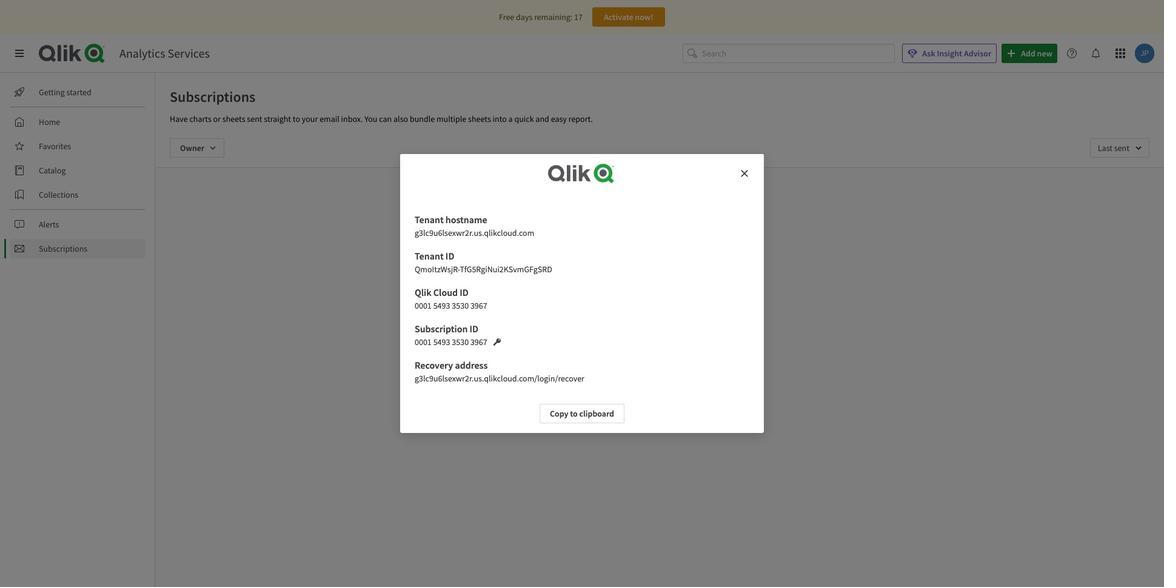 Task type: locate. For each thing, give the bounding box(es) containing it.
tenant id qmoitzwsjr-tfg5rginui2ksvmgfgsrd
[[415, 250, 552, 275]]

address
[[455, 359, 488, 371]]

3530 down "cloud"
[[452, 300, 469, 311]]

tenant left hostname
[[415, 213, 444, 226]]

0 vertical spatial 3530
[[452, 300, 469, 311]]

3530 down subscription id
[[452, 337, 469, 347]]

hostname
[[446, 213, 487, 226]]

charts
[[189, 113, 212, 124]]

qlik
[[415, 286, 432, 298]]

email
[[320, 113, 339, 124]]

17
[[574, 12, 583, 22]]

2 vertical spatial id
[[470, 323, 479, 335]]

0 horizontal spatial id
[[446, 250, 454, 262]]

or
[[213, 113, 221, 124]]

into
[[493, 113, 507, 124]]

subscriptions up or
[[170, 87, 256, 106]]

tenant up qmoitzwsjr-
[[415, 250, 444, 262]]

1 vertical spatial 5493
[[433, 337, 450, 347]]

1 horizontal spatial to
[[570, 408, 578, 419]]

insight
[[937, 48, 963, 59]]

3967 up subscription id
[[471, 300, 487, 311]]

to
[[293, 113, 300, 124], [570, 408, 578, 419]]

services
[[168, 45, 210, 61]]

inbox.
[[341, 113, 363, 124]]

id for subscription
[[470, 323, 479, 335]]

free days remaining: 17
[[499, 12, 583, 22]]

1 tenant from the top
[[415, 213, 444, 226]]

alerts link
[[10, 215, 146, 234]]

0 vertical spatial id
[[446, 250, 454, 262]]

navigation pane element
[[0, 78, 155, 263]]

2 5493 from the top
[[433, 337, 450, 347]]

favorites
[[39, 141, 71, 152]]

have
[[170, 113, 188, 124]]

5493
[[433, 300, 450, 311], [433, 337, 450, 347]]

activate
[[604, 12, 633, 22]]

collections
[[39, 189, 78, 200]]

favorites link
[[10, 136, 146, 156]]

id up qmoitzwsjr-
[[446, 250, 454, 262]]

0001 inside qlik cloud id 0001 5493 3530 3967
[[415, 300, 432, 311]]

0 horizontal spatial sheets
[[222, 113, 245, 124]]

1 3967 from the top
[[471, 300, 487, 311]]

1 vertical spatial 3530
[[452, 337, 469, 347]]

close sidebar menu image
[[15, 49, 24, 58]]

also
[[394, 113, 408, 124]]

5493 down "cloud"
[[433, 300, 450, 311]]

1 vertical spatial tenant
[[415, 250, 444, 262]]

to left your in the top left of the page
[[293, 113, 300, 124]]

easy
[[551, 113, 567, 124]]

1 horizontal spatial subscriptions
[[170, 87, 256, 106]]

recovery
[[415, 359, 453, 371]]

sheets right or
[[222, 113, 245, 124]]

recovery address g3lc9u6lsexwr2r.us.qlikcloud.com/login/recover
[[415, 359, 585, 384]]

1 vertical spatial id
[[460, 286, 469, 298]]

subscriptions
[[170, 87, 256, 106], [39, 243, 87, 254]]

2 horizontal spatial id
[[470, 323, 479, 335]]

1 vertical spatial to
[[570, 408, 578, 419]]

id up 0001 5493 3530 3967
[[470, 323, 479, 335]]

3967
[[471, 300, 487, 311], [471, 337, 487, 347]]

to right copy
[[570, 408, 578, 419]]

to inside button
[[570, 408, 578, 419]]

free
[[499, 12, 514, 22]]

1 horizontal spatial id
[[460, 286, 469, 298]]

0 vertical spatial 0001
[[415, 300, 432, 311]]

1 vertical spatial 3967
[[471, 337, 487, 347]]

and
[[536, 113, 549, 124]]

3530
[[452, 300, 469, 311], [452, 337, 469, 347]]

2 0001 from the top
[[415, 337, 432, 347]]

ask insight advisor
[[923, 48, 992, 59]]

id right "cloud"
[[460, 286, 469, 298]]

0 vertical spatial to
[[293, 113, 300, 124]]

sheets left 'into'
[[468, 113, 491, 124]]

1 3530 from the top
[[452, 300, 469, 311]]

5493 inside qlik cloud id 0001 5493 3530 3967
[[433, 300, 450, 311]]

getting started
[[39, 87, 91, 98]]

0 horizontal spatial to
[[293, 113, 300, 124]]

have charts or sheets sent straight to your email inbox. you can also bundle multiple sheets into a quick and easy report.
[[170, 113, 593, 124]]

collections link
[[10, 185, 146, 204]]

0 horizontal spatial subscriptions
[[39, 243, 87, 254]]

1 vertical spatial 0001
[[415, 337, 432, 347]]

id for tenant
[[446, 250, 454, 262]]

now!
[[635, 12, 654, 22]]

0 vertical spatial 5493
[[433, 300, 450, 311]]

tenant inside tenant hostname g3lc9u6lsexwr2r.us.qlikcloud.com
[[415, 213, 444, 226]]

tenant
[[415, 213, 444, 226], [415, 250, 444, 262]]

subscription
[[415, 323, 468, 335]]

1 vertical spatial subscriptions
[[39, 243, 87, 254]]

1 5493 from the top
[[433, 300, 450, 311]]

id inside "tenant id qmoitzwsjr-tfg5rginui2ksvmgfgsrd"
[[446, 250, 454, 262]]

multiple
[[437, 113, 467, 124]]

5493 down 'subscription'
[[433, 337, 450, 347]]

2 3967 from the top
[[471, 337, 487, 347]]

2 tenant from the top
[[415, 250, 444, 262]]

1 0001 from the top
[[415, 300, 432, 311]]

advisor
[[964, 48, 992, 59]]

g3lc9u6lsexwr2r.us.qlikcloud.com
[[415, 227, 534, 238]]

1 sheets from the left
[[222, 113, 245, 124]]

copy to clipboard
[[550, 408, 614, 419]]

copy
[[550, 408, 569, 419]]

sheets
[[222, 113, 245, 124], [468, 113, 491, 124]]

0001 down 'subscription'
[[415, 337, 432, 347]]

0001 5493 3530 3967
[[415, 337, 487, 347]]

0001
[[415, 300, 432, 311], [415, 337, 432, 347]]

0 vertical spatial tenant
[[415, 213, 444, 226]]

0001 down qlik at the left of page
[[415, 300, 432, 311]]

0 vertical spatial 3967
[[471, 300, 487, 311]]

getting
[[39, 87, 65, 98]]

tenant inside "tenant id qmoitzwsjr-tfg5rginui2ksvmgfgsrd"
[[415, 250, 444, 262]]

sent
[[247, 113, 262, 124]]

3967 inside qlik cloud id 0001 5493 3530 3967
[[471, 300, 487, 311]]

1 horizontal spatial sheets
[[468, 113, 491, 124]]

id
[[446, 250, 454, 262], [460, 286, 469, 298], [470, 323, 479, 335]]

tenant for id
[[415, 250, 444, 262]]

3967 up address
[[471, 337, 487, 347]]

subscriptions down alerts
[[39, 243, 87, 254]]



Task type: vqa. For each thing, say whether or not it's contained in the screenshot.
Tenant hostname g3lc9u6lsexwr2r.us.qlikcloud.com
yes



Task type: describe. For each thing, give the bounding box(es) containing it.
clipboard
[[580, 408, 614, 419]]

0 vertical spatial subscriptions
[[170, 87, 256, 106]]

analytics
[[119, 45, 165, 61]]

filters region
[[155, 129, 1164, 167]]

subscription id
[[415, 323, 479, 335]]

report.
[[569, 113, 593, 124]]

remaining:
[[534, 12, 573, 22]]

activate now!
[[604, 12, 654, 22]]

started
[[66, 87, 91, 98]]

subscriptions inside the navigation pane 'element'
[[39, 243, 87, 254]]

analytics services element
[[119, 45, 210, 61]]

home link
[[10, 112, 146, 132]]

tfg5rginui2ksvmgfgsrd
[[460, 264, 552, 275]]

qmoitzwsjr-
[[415, 264, 460, 275]]

qlik cloud id 0001 5493 3530 3967
[[415, 286, 487, 311]]

catalog
[[39, 165, 66, 176]]

can
[[379, 113, 392, 124]]

g3lc9u6lsexwr2r.us.qlikcloud.com/login/recover
[[415, 373, 585, 384]]

alerts
[[39, 219, 59, 230]]

days
[[516, 12, 533, 22]]

copy to clipboard button
[[540, 404, 625, 423]]

ask insight advisor button
[[903, 44, 997, 63]]

your
[[302, 113, 318, 124]]

id inside qlik cloud id 0001 5493 3530 3967
[[460, 286, 469, 298]]

3530 inside qlik cloud id 0001 5493 3530 3967
[[452, 300, 469, 311]]

tenant hostname g3lc9u6lsexwr2r.us.qlikcloud.com
[[415, 213, 534, 238]]

quick
[[515, 113, 534, 124]]

searchbar element
[[683, 43, 895, 63]]

catalog link
[[10, 161, 146, 180]]

ask
[[923, 48, 936, 59]]

analytics services
[[119, 45, 210, 61]]

straight
[[264, 113, 291, 124]]

Search text field
[[702, 43, 895, 63]]

subscriptions link
[[10, 239, 146, 258]]

2 3530 from the top
[[452, 337, 469, 347]]

2 sheets from the left
[[468, 113, 491, 124]]

you
[[365, 113, 377, 124]]

tenant for hostname
[[415, 213, 444, 226]]

getting started link
[[10, 82, 146, 102]]

activate now! link
[[592, 7, 665, 27]]

cloud
[[434, 286, 458, 298]]

last sent image
[[1090, 138, 1150, 158]]

bundle
[[410, 113, 435, 124]]

home
[[39, 116, 60, 127]]

a
[[509, 113, 513, 124]]



